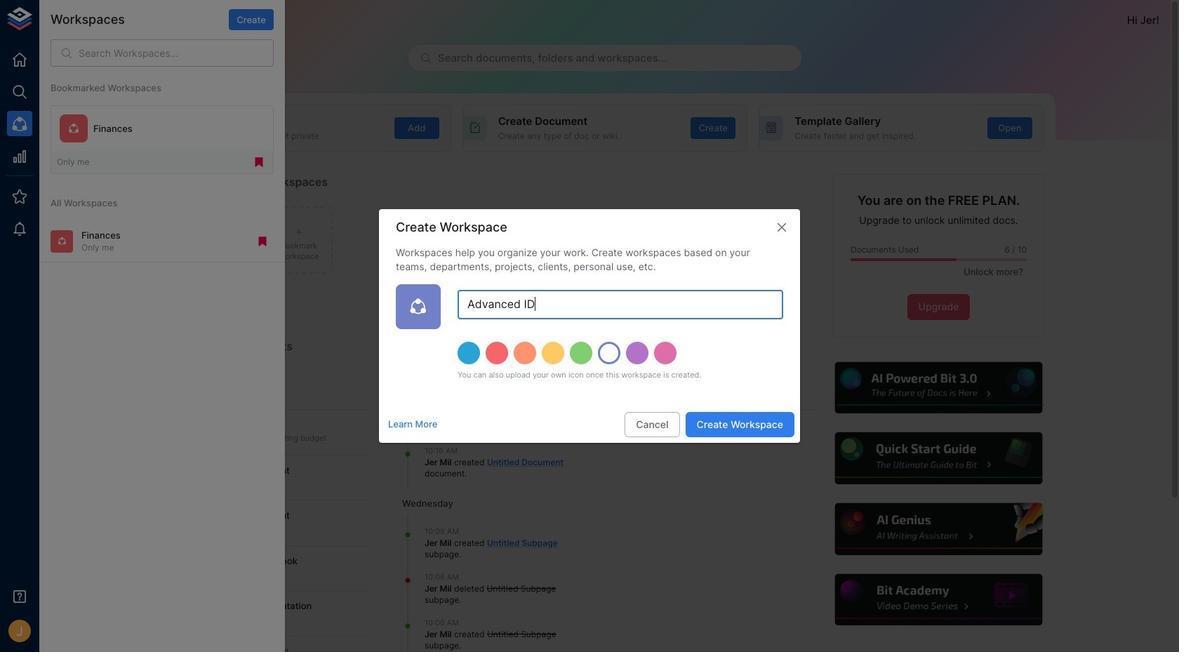 Task type: vqa. For each thing, say whether or not it's contained in the screenshot.
Table Of Contents icon
no



Task type: describe. For each thing, give the bounding box(es) containing it.
2 help image from the top
[[834, 431, 1045, 487]]

4 help image from the top
[[834, 572, 1045, 628]]

Marketing Team, Project X, Personal, etc. text field
[[458, 290, 784, 320]]



Task type: locate. For each thing, give the bounding box(es) containing it.
remove bookmark image
[[256, 235, 269, 248]]

Search Workspaces... text field
[[79, 39, 274, 67]]

1 help image from the top
[[834, 360, 1045, 416]]

3 help image from the top
[[834, 502, 1045, 557]]

remove bookmark image
[[253, 156, 265, 169]]

dialog
[[379, 209, 801, 443]]

help image
[[834, 360, 1045, 416], [834, 431, 1045, 487], [834, 502, 1045, 557], [834, 572, 1045, 628]]



